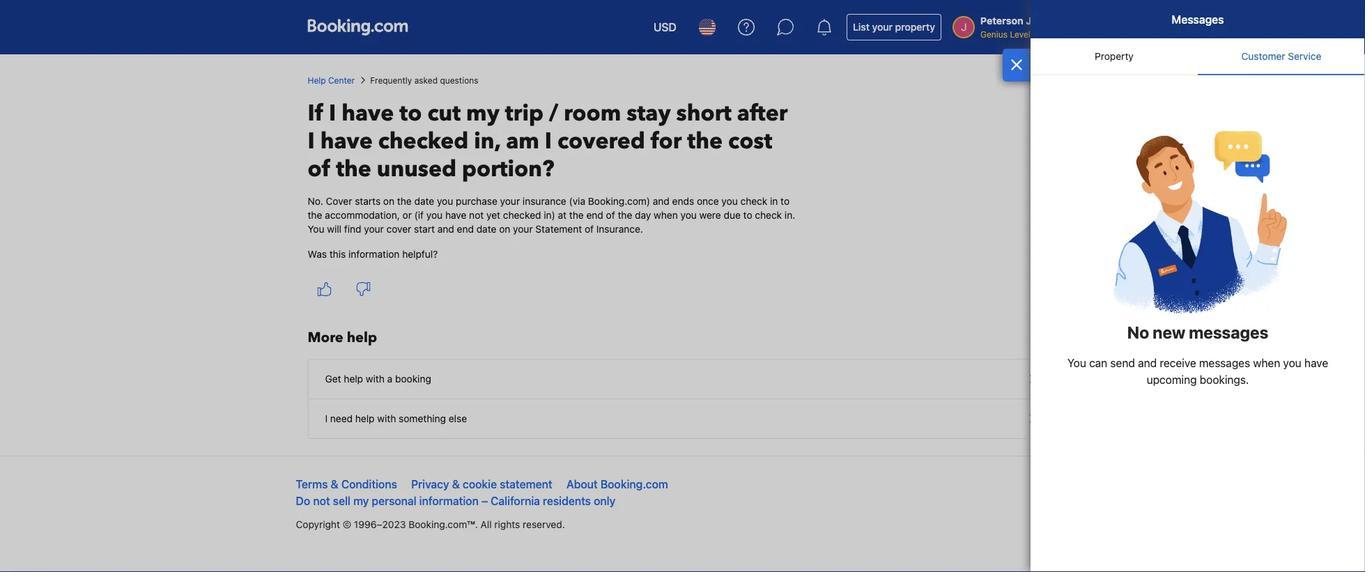 Task type: vqa. For each thing, say whether or not it's contained in the screenshot.
amount
no



Task type: locate. For each thing, give the bounding box(es) containing it.
end down the purchase
[[457, 223, 474, 235]]

booking.com)
[[588, 195, 650, 207]]

else
[[449, 413, 467, 424]]

with
[[366, 373, 385, 385], [377, 413, 396, 424]]

2 & from the left
[[452, 478, 460, 491]]

of inside the "if i have to cut my trip / room stay short after i have checked in, am i covered for the cost of the unused portion?"
[[308, 154, 330, 184]]

1 horizontal spatial information
[[419, 494, 479, 508]]

checked down insurance at the top left
[[503, 209, 541, 221]]

checked
[[378, 126, 469, 156], [503, 209, 541, 221]]

2 horizontal spatial to
[[781, 195, 790, 207]]

on down yet
[[499, 223, 510, 235]]

2 vertical spatial to
[[743, 209, 752, 221]]

frequently asked questions
[[370, 75, 478, 85]]

0 vertical spatial check
[[740, 195, 767, 207]]

date
[[414, 195, 434, 207], [476, 223, 496, 235]]

your right list at right
[[872, 21, 893, 33]]

on right starts
[[383, 195, 394, 207]]

2 vertical spatial of
[[585, 223, 594, 235]]

1 vertical spatial end
[[457, 223, 474, 235]]

a
[[387, 373, 393, 385]]

james
[[1026, 15, 1057, 26]]

1 horizontal spatial not
[[469, 209, 484, 221]]

short
[[676, 98, 732, 129]]

my
[[466, 98, 500, 129], [353, 494, 369, 508]]

more
[[308, 328, 343, 347]]

my for trip
[[466, 98, 500, 129]]

0 vertical spatial to
[[400, 98, 422, 129]]

1 vertical spatial help
[[344, 373, 363, 385]]

0 horizontal spatial information
[[348, 248, 400, 260]]

help center
[[308, 75, 355, 85]]

the
[[687, 126, 723, 156], [336, 154, 371, 184], [397, 195, 412, 207], [308, 209, 322, 221], [569, 209, 584, 221], [618, 209, 632, 221]]

1 vertical spatial with
[[377, 413, 396, 424]]

1 horizontal spatial my
[[466, 98, 500, 129]]

& up do not sell my personal information – california residents only link
[[452, 478, 460, 491]]

&
[[331, 478, 339, 491], [452, 478, 460, 491]]

my for personal
[[353, 494, 369, 508]]

the up 'insurance.'
[[618, 209, 632, 221]]

help right the get
[[344, 373, 363, 385]]

booking.com
[[601, 478, 668, 491]]

1 & from the left
[[331, 478, 339, 491]]

1 vertical spatial checked
[[503, 209, 541, 221]]

information up booking.com™. on the bottom
[[419, 494, 479, 508]]

covered
[[557, 126, 645, 156]]

about booking.com do not sell my personal information – california residents only
[[296, 478, 668, 508]]

help
[[347, 328, 377, 347], [344, 373, 363, 385], [355, 413, 375, 424]]

this
[[329, 248, 346, 260]]

i inside button
[[325, 413, 328, 424]]

1 vertical spatial date
[[476, 223, 496, 235]]

checked inside no. cover starts on the date you purchase your insurance (via booking.com) and ends once you check in to the accommodation, or (if you have not yet checked in) at the end of the day when you were due to check in. you will find your cover start and end date on your statement of insurance.
[[503, 209, 541, 221]]

0 vertical spatial of
[[308, 154, 330, 184]]

0 horizontal spatial on
[[383, 195, 394, 207]]

my down conditions on the bottom left
[[353, 494, 369, 508]]

portion?
[[462, 154, 554, 184]]

0 vertical spatial date
[[414, 195, 434, 207]]

0 vertical spatial information
[[348, 248, 400, 260]]

copyright
[[296, 519, 340, 530]]

0 vertical spatial my
[[466, 98, 500, 129]]

date up (if on the top left of the page
[[414, 195, 434, 207]]

the down (via
[[569, 209, 584, 221]]

cookie
[[463, 478, 497, 491]]

1 horizontal spatial &
[[452, 478, 460, 491]]

end
[[586, 209, 603, 221], [457, 223, 474, 235]]

have down frequently
[[342, 98, 394, 129]]

usd button
[[645, 10, 685, 44]]

information down find
[[348, 248, 400, 260]]

your down accommodation,
[[364, 223, 384, 235]]

i need help with something else
[[325, 413, 467, 424]]

0 horizontal spatial checked
[[378, 126, 469, 156]]

if i have to cut my trip / room stay short after i have checked in, am i covered for the cost of the unused portion?
[[308, 98, 788, 184]]

end down booking.com)
[[586, 209, 603, 221]]

my right cut
[[466, 98, 500, 129]]

0 horizontal spatial end
[[457, 223, 474, 235]]

to right in at top
[[781, 195, 790, 207]]

to right due
[[743, 209, 752, 221]]

in
[[770, 195, 778, 207]]

insurance.
[[596, 223, 643, 235]]

2 vertical spatial help
[[355, 413, 375, 424]]

0 vertical spatial and
[[653, 195, 670, 207]]

list your property
[[853, 21, 935, 33]]

not down the purchase
[[469, 209, 484, 221]]

accommodation,
[[325, 209, 400, 221]]

your down insurance at the top left
[[513, 223, 533, 235]]

& up sell
[[331, 478, 339, 491]]

0 horizontal spatial &
[[331, 478, 339, 491]]

i right am
[[545, 126, 552, 156]]

have
[[342, 98, 394, 129], [320, 126, 373, 156], [445, 209, 466, 221]]

with left a
[[366, 373, 385, 385]]

1 horizontal spatial to
[[743, 209, 752, 221]]

–
[[481, 494, 488, 508]]

1 vertical spatial on
[[499, 223, 510, 235]]

center
[[328, 75, 355, 85]]

1 horizontal spatial date
[[476, 223, 496, 235]]

get
[[325, 373, 341, 385]]

you left the purchase
[[437, 195, 453, 207]]

personal
[[372, 494, 417, 508]]

0 vertical spatial not
[[469, 209, 484, 221]]

1 horizontal spatial checked
[[503, 209, 541, 221]]

have up cover
[[320, 126, 373, 156]]

i right if
[[329, 98, 336, 129]]

cover
[[326, 195, 352, 207]]

0 horizontal spatial date
[[414, 195, 434, 207]]

i
[[329, 98, 336, 129], [308, 126, 315, 156], [545, 126, 552, 156], [325, 413, 328, 424]]

check down in at top
[[755, 209, 782, 221]]

check left in at top
[[740, 195, 767, 207]]

of down booking.com)
[[606, 209, 615, 221]]

0 vertical spatial checked
[[378, 126, 469, 156]]

0 horizontal spatial of
[[308, 154, 330, 184]]

booking.com™.
[[409, 519, 478, 530]]

1 horizontal spatial on
[[499, 223, 510, 235]]

get help with a booking button
[[308, 360, 1057, 399]]

date down yet
[[476, 223, 496, 235]]

i left "need" in the left of the page
[[325, 413, 328, 424]]

my inside about booking.com do not sell my personal information – california residents only
[[353, 494, 369, 508]]

or
[[402, 209, 412, 221]]

of
[[308, 154, 330, 184], [606, 209, 615, 221], [585, 223, 594, 235]]

genius
[[980, 29, 1008, 39]]

help right more
[[347, 328, 377, 347]]

ends
[[672, 195, 694, 207]]

checked down frequently asked questions
[[378, 126, 469, 156]]

day
[[635, 209, 651, 221]]

you
[[437, 195, 453, 207], [722, 195, 738, 207], [426, 209, 443, 221], [680, 209, 697, 221]]

1 vertical spatial and
[[437, 223, 454, 235]]

your up yet
[[500, 195, 520, 207]]

2 horizontal spatial of
[[606, 209, 615, 221]]

1 vertical spatial information
[[419, 494, 479, 508]]

privacy
[[411, 478, 449, 491]]

booking.com online hotel reservations image
[[308, 19, 408, 36]]

the up or
[[397, 195, 412, 207]]

& for terms
[[331, 478, 339, 491]]

do not sell my personal information – california residents only link
[[296, 494, 616, 508]]

and right start
[[437, 223, 454, 235]]

0 horizontal spatial not
[[313, 494, 330, 508]]

start
[[414, 223, 435, 235]]

0 horizontal spatial my
[[353, 494, 369, 508]]

not right do
[[313, 494, 330, 508]]

the up starts
[[336, 154, 371, 184]]

not
[[469, 209, 484, 221], [313, 494, 330, 508]]

©
[[343, 519, 351, 530]]

and
[[653, 195, 670, 207], [437, 223, 454, 235]]

residents
[[543, 494, 591, 508]]

1 vertical spatial not
[[313, 494, 330, 508]]

0 horizontal spatial to
[[400, 98, 422, 129]]

once
[[697, 195, 719, 207]]

0 vertical spatial help
[[347, 328, 377, 347]]

no.
[[308, 195, 323, 207]]

with left something
[[377, 413, 396, 424]]

help right "need" in the left of the page
[[355, 413, 375, 424]]

helpful?
[[402, 248, 438, 260]]

for
[[651, 126, 682, 156]]

1 vertical spatial my
[[353, 494, 369, 508]]

reserved.
[[523, 519, 565, 530]]

help for get
[[344, 373, 363, 385]]

0 horizontal spatial and
[[437, 223, 454, 235]]

my inside the "if i have to cut my trip / room stay short after i have checked in, am i covered for the cost of the unused portion?"
[[466, 98, 500, 129]]

1 vertical spatial of
[[606, 209, 615, 221]]

0 vertical spatial end
[[586, 209, 603, 221]]

room
[[564, 98, 621, 129]]

have down the purchase
[[445, 209, 466, 221]]

you down ends
[[680, 209, 697, 221]]

trip
[[505, 98, 543, 129]]

check
[[740, 195, 767, 207], [755, 209, 782, 221]]

cut
[[427, 98, 461, 129]]

of down (via
[[585, 223, 594, 235]]

to left cut
[[400, 98, 422, 129]]

list
[[853, 21, 870, 33]]

something
[[399, 413, 446, 424]]

information inside about booking.com do not sell my personal information – california residents only
[[419, 494, 479, 508]]

and up when
[[653, 195, 670, 207]]

of up no.
[[308, 154, 330, 184]]



Task type: describe. For each thing, give the bounding box(es) containing it.
about booking.com link
[[566, 478, 668, 491]]

you
[[308, 223, 324, 235]]

usd
[[653, 21, 677, 34]]

(if
[[414, 209, 424, 221]]

checked inside the "if i have to cut my trip / room stay short after i have checked in, am i covered for the cost of the unused portion?"
[[378, 126, 469, 156]]

the right for
[[687, 126, 723, 156]]

asked
[[414, 75, 438, 85]]

peterson
[[980, 15, 1024, 26]]

stay
[[627, 98, 671, 129]]

due
[[724, 209, 741, 221]]

& for privacy
[[452, 478, 460, 491]]

rights
[[494, 519, 520, 530]]

terms & conditions link
[[296, 478, 397, 491]]

terms & conditions
[[296, 478, 397, 491]]

help for more
[[347, 328, 377, 347]]

you right (if on the top left of the page
[[426, 209, 443, 221]]

not inside no. cover starts on the date you purchase your insurance (via booking.com) and ends once you check in to the accommodation, or (if you have not yet checked in) at the end of the day when you were due to check in. you will find your cover start and end date on your statement of insurance.
[[469, 209, 484, 221]]

cost
[[728, 126, 772, 156]]

1 horizontal spatial of
[[585, 223, 594, 235]]

about
[[566, 478, 598, 491]]

california
[[491, 494, 540, 508]]

/
[[549, 98, 558, 129]]

all
[[481, 519, 492, 530]]

1996–2023
[[354, 519, 406, 530]]

questions
[[440, 75, 478, 85]]

only
[[594, 494, 616, 508]]

copyright © 1996–2023 booking.com™. all rights reserved.
[[296, 519, 565, 530]]

unused
[[377, 154, 456, 184]]

cover
[[386, 223, 411, 235]]

purchase
[[456, 195, 497, 207]]

in,
[[474, 126, 500, 156]]

frequently
[[370, 75, 412, 85]]

you up due
[[722, 195, 738, 207]]

the down no.
[[308, 209, 322, 221]]

in)
[[544, 209, 555, 221]]

privacy & cookie statement link
[[411, 478, 552, 491]]

sell
[[333, 494, 351, 508]]

have inside no. cover starts on the date you purchase your insurance (via booking.com) and ends once you check in to the accommodation, or (if you have not yet checked in) at the end of the day when you were due to check in. you will find your cover start and end date on your statement of insurance.
[[445, 209, 466, 221]]

find
[[344, 223, 361, 235]]

0 vertical spatial with
[[366, 373, 385, 385]]

1
[[1033, 29, 1037, 39]]

need
[[330, 413, 353, 424]]

conditions
[[341, 478, 397, 491]]

list your property link
[[847, 14, 941, 40]]

property
[[895, 21, 935, 33]]

0 vertical spatial on
[[383, 195, 394, 207]]

not inside about booking.com do not sell my personal information – california residents only
[[313, 494, 330, 508]]

if
[[308, 98, 323, 129]]

no. cover starts on the date you purchase your insurance (via booking.com) and ends once you check in to the accommodation, or (if you have not yet checked in) at the end of the day when you were due to check in. you will find your cover start and end date on your statement of insurance.
[[308, 195, 795, 235]]

terms
[[296, 478, 328, 491]]

booking
[[395, 373, 431, 385]]

1 horizontal spatial end
[[586, 209, 603, 221]]

starts
[[355, 195, 381, 207]]

do
[[296, 494, 310, 508]]

1 horizontal spatial and
[[653, 195, 670, 207]]

i need help with something else button
[[308, 399, 1057, 438]]

1 vertical spatial to
[[781, 195, 790, 207]]

close image
[[1010, 59, 1023, 70]]

was
[[308, 248, 327, 260]]

after
[[737, 98, 788, 129]]

statement
[[500, 478, 552, 491]]

1 vertical spatial check
[[755, 209, 782, 221]]

help
[[308, 75, 326, 85]]

i up no.
[[308, 126, 315, 156]]

insurance
[[523, 195, 566, 207]]

more help
[[308, 328, 377, 347]]

will
[[327, 223, 341, 235]]

privacy & cookie statement
[[411, 478, 552, 491]]

(via
[[569, 195, 585, 207]]

to inside the "if i have to cut my trip / room stay short after i have checked in, am i covered for the cost of the unused portion?"
[[400, 98, 422, 129]]

peterson james genius level 1
[[980, 15, 1057, 39]]

at
[[558, 209, 567, 221]]

was this information helpful?
[[308, 248, 438, 260]]

level
[[1010, 29, 1030, 39]]

were
[[699, 209, 721, 221]]

am
[[506, 126, 539, 156]]

yet
[[486, 209, 500, 221]]

get help with a booking
[[325, 373, 431, 385]]

when
[[654, 209, 678, 221]]

in.
[[785, 209, 795, 221]]



